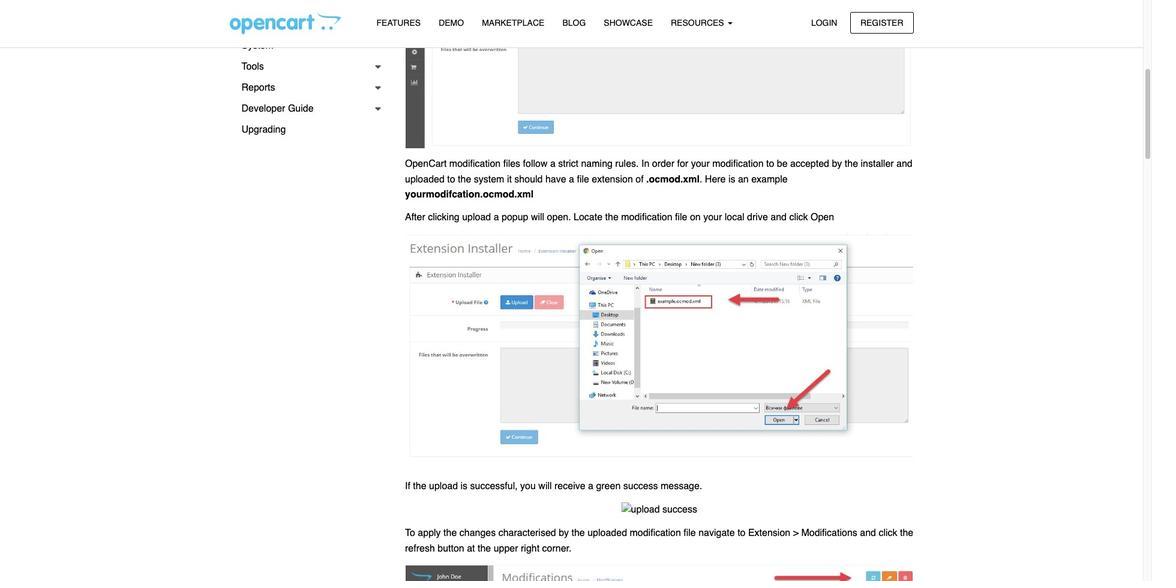 Task type: describe. For each thing, give the bounding box(es) containing it.
right
[[521, 543, 540, 554]]

system
[[242, 40, 274, 51]]

a left strict
[[550, 158, 556, 169]]

0 horizontal spatial to
[[447, 174, 455, 185]]

green
[[596, 481, 621, 492]]

is for successful,
[[461, 481, 468, 492]]

open
[[811, 212, 835, 223]]

follow
[[523, 158, 548, 169]]

is for an
[[729, 174, 736, 185]]

file inside opencart modification files follow a strict naming rules. in order for your modification to be accepted by the installer and uploaded to the system it should have a file extension of
[[577, 174, 590, 185]]

receive
[[555, 481, 586, 492]]

opencart
[[405, 158, 447, 169]]

changes
[[460, 528, 496, 539]]

here
[[705, 174, 726, 185]]

.ocmod.xml
[[647, 174, 700, 185]]

guide
[[288, 103, 314, 114]]

be
[[777, 158, 788, 169]]

extension
[[749, 528, 791, 539]]

upgrading link
[[230, 119, 387, 140]]

clicking
[[428, 212, 460, 223]]

on
[[690, 212, 701, 223]]

success
[[624, 481, 658, 492]]

upper
[[494, 543, 518, 554]]

modification up 'an'
[[713, 158, 764, 169]]

strict
[[559, 158, 579, 169]]

files
[[504, 158, 521, 169]]

if the upload is successful, you will receive a green success message.
[[405, 481, 703, 492]]

blog link
[[554, 13, 595, 34]]

extension
[[592, 174, 633, 185]]

developer guide
[[242, 103, 314, 114]]

opencart modification files follow a strict naming rules. in order for your modification to be accepted by the installer and uploaded to the system it should have a file extension of
[[405, 158, 913, 185]]

by inside to apply the changes characterised by the uploaded modification file navigate to extension > modifications and click the refresh button at the upper right corner.
[[559, 528, 569, 539]]

locate
[[574, 212, 603, 223]]

modification up system
[[450, 158, 501, 169]]

in
[[642, 158, 650, 169]]

.ocmod.xml . here is an example yourmodifcation.ocmod.xml
[[405, 174, 788, 200]]

blog
[[563, 18, 586, 28]]

1 vertical spatial will
[[539, 481, 552, 492]]

marketing
[[242, 19, 284, 30]]

showcase link
[[595, 13, 662, 34]]

after
[[405, 212, 426, 223]]

if
[[405, 481, 411, 492]]

upload for the
[[429, 481, 458, 492]]

refresh
[[405, 543, 435, 554]]

features link
[[368, 13, 430, 34]]

an
[[738, 174, 749, 185]]

yourmodifcation.ocmod.xml
[[405, 189, 534, 200]]

and for modifications
[[861, 528, 877, 539]]

a down strict
[[569, 174, 575, 185]]

developer
[[242, 103, 285, 114]]

resources
[[671, 18, 727, 28]]

should
[[515, 174, 543, 185]]

successful,
[[470, 481, 518, 492]]

a left green
[[588, 481, 594, 492]]

navigate
[[699, 528, 735, 539]]

features
[[377, 18, 421, 28]]

naming
[[581, 158, 613, 169]]

upload for clicking
[[462, 212, 491, 223]]

developer guide link
[[230, 98, 387, 119]]

button
[[438, 543, 465, 554]]

single file upload image
[[405, 0, 914, 149]]



Task type: vqa. For each thing, say whether or not it's contained in the screenshot.
Us",
no



Task type: locate. For each thing, give the bounding box(es) containing it.
after clicking upload a popup will open. locate the modification file on your local drive and click open
[[405, 212, 835, 223]]

click
[[790, 212, 808, 223], [879, 528, 898, 539]]

1 horizontal spatial by
[[832, 158, 843, 169]]

file down naming
[[577, 174, 590, 185]]

upload down yourmodifcation.ocmod.xml
[[462, 212, 491, 223]]

0 vertical spatial click
[[790, 212, 808, 223]]

1 vertical spatial uploaded
[[588, 528, 627, 539]]

to apply the changes characterised by the uploaded modification file navigate to extension > modifications and click the refresh button at the upper right corner.
[[405, 528, 914, 554]]

reports
[[242, 82, 275, 93]]

file left "navigate"
[[684, 528, 696, 539]]

by right accepted
[[832, 158, 843, 169]]

local
[[725, 212, 745, 223]]

uploaded inside opencart modification files follow a strict naming rules. in order for your modification to be accepted by the installer and uploaded to the system it should have a file extension of
[[405, 174, 445, 185]]

your up .
[[691, 158, 710, 169]]

system link
[[230, 35, 387, 56]]

by
[[832, 158, 843, 169], [559, 528, 569, 539]]

1 vertical spatial upload
[[429, 481, 458, 492]]

0 vertical spatial file
[[577, 174, 590, 185]]

0 horizontal spatial click
[[790, 212, 808, 223]]

to
[[405, 528, 415, 539]]

2 vertical spatial to
[[738, 528, 746, 539]]

0 horizontal spatial uploaded
[[405, 174, 445, 185]]

0 horizontal spatial upload
[[429, 481, 458, 492]]

file inside to apply the changes characterised by the uploaded modification file navigate to extension > modifications and click the refresh button at the upper right corner.
[[684, 528, 696, 539]]

apply
[[418, 528, 441, 539]]

1 horizontal spatial and
[[861, 528, 877, 539]]

is left successful,
[[461, 481, 468, 492]]

click left open
[[790, 212, 808, 223]]

uploaded
[[405, 174, 445, 185], [588, 528, 627, 539]]

click inside to apply the changes characterised by the uploaded modification file navigate to extension > modifications and click the refresh button at the upper right corner.
[[879, 528, 898, 539]]

popup
[[502, 212, 529, 223]]

your right on
[[704, 212, 722, 223]]

example
[[752, 174, 788, 185]]

marketplace link
[[473, 13, 554, 34]]

to up yourmodifcation.ocmod.xml
[[447, 174, 455, 185]]

2 vertical spatial and
[[861, 528, 877, 539]]

0 vertical spatial and
[[897, 158, 913, 169]]

is left 'an'
[[729, 174, 736, 185]]

1 vertical spatial by
[[559, 528, 569, 539]]

1 horizontal spatial is
[[729, 174, 736, 185]]

.
[[700, 174, 703, 185]]

open.
[[547, 212, 571, 223]]

refresh modification image
[[405, 564, 914, 581]]

uploaded inside to apply the changes characterised by the uploaded modification file navigate to extension > modifications and click the refresh button at the upper right corner.
[[588, 528, 627, 539]]

marketplace
[[482, 18, 545, 28]]

demo link
[[430, 13, 473, 34]]

and right installer
[[897, 158, 913, 169]]

1 horizontal spatial uploaded
[[588, 528, 627, 539]]

modifications
[[802, 528, 858, 539]]

and right 'drive'
[[771, 212, 787, 223]]

reports link
[[230, 77, 387, 98]]

modification inside to apply the changes characterised by the uploaded modification file navigate to extension > modifications and click the refresh button at the upper right corner.
[[630, 528, 681, 539]]

1 horizontal spatial upload
[[462, 212, 491, 223]]

to right "navigate"
[[738, 528, 746, 539]]

1 vertical spatial and
[[771, 212, 787, 223]]

resources link
[[662, 13, 742, 34]]

login link
[[801, 12, 848, 34]]

installer
[[861, 158, 894, 169]]

order
[[652, 158, 675, 169]]

message.
[[661, 481, 703, 492]]

system
[[474, 174, 505, 185]]

showcase
[[604, 18, 653, 28]]

and inside to apply the changes characterised by the uploaded modification file navigate to extension > modifications and click the refresh button at the upper right corner.
[[861, 528, 877, 539]]

login
[[812, 18, 838, 27]]

upload success image
[[621, 502, 698, 518]]

click for open
[[790, 212, 808, 223]]

demo
[[439, 18, 464, 28]]

file
[[577, 174, 590, 185], [675, 212, 688, 223], [684, 528, 696, 539]]

corner.
[[543, 543, 572, 554]]

it
[[507, 174, 512, 185]]

to
[[767, 158, 775, 169], [447, 174, 455, 185], [738, 528, 746, 539]]

click for the
[[879, 528, 898, 539]]

0 horizontal spatial is
[[461, 481, 468, 492]]

0 vertical spatial is
[[729, 174, 736, 185]]

1 vertical spatial click
[[879, 528, 898, 539]]

0 vertical spatial upload
[[462, 212, 491, 223]]

register link
[[851, 12, 914, 34]]

by inside opencart modification files follow a strict naming rules. in order for your modification to be accepted by the installer and uploaded to the system it should have a file extension of
[[832, 158, 843, 169]]

your
[[691, 158, 710, 169], [704, 212, 722, 223]]

click right "modifications"
[[879, 528, 898, 539]]

rules.
[[616, 158, 639, 169]]

and
[[897, 158, 913, 169], [771, 212, 787, 223], [861, 528, 877, 539]]

file left on
[[675, 212, 688, 223]]

upload
[[462, 212, 491, 223], [429, 481, 458, 492]]

1 vertical spatial to
[[447, 174, 455, 185]]

will right you
[[539, 481, 552, 492]]

have
[[546, 174, 567, 185]]

0 horizontal spatial and
[[771, 212, 787, 223]]

and inside opencart modification files follow a strict naming rules. in order for your modification to be accepted by the installer and uploaded to the system it should have a file extension of
[[897, 158, 913, 169]]

2 horizontal spatial to
[[767, 158, 775, 169]]

open a file image
[[405, 233, 914, 471]]

1 horizontal spatial to
[[738, 528, 746, 539]]

0 vertical spatial your
[[691, 158, 710, 169]]

is
[[729, 174, 736, 185], [461, 481, 468, 492]]

1 vertical spatial is
[[461, 481, 468, 492]]

0 vertical spatial uploaded
[[405, 174, 445, 185]]

0 vertical spatial by
[[832, 158, 843, 169]]

will left open.
[[531, 212, 545, 223]]

opencart - open source shopping cart solution image
[[230, 13, 341, 34]]

the
[[845, 158, 859, 169], [458, 174, 472, 185], [606, 212, 619, 223], [413, 481, 427, 492], [444, 528, 457, 539], [572, 528, 585, 539], [901, 528, 914, 539], [478, 543, 491, 554]]

2 vertical spatial file
[[684, 528, 696, 539]]

drive
[[748, 212, 768, 223]]

by up the corner.
[[559, 528, 569, 539]]

a left the "popup"
[[494, 212, 499, 223]]

0 vertical spatial will
[[531, 212, 545, 223]]

0 vertical spatial to
[[767, 158, 775, 169]]

to inside to apply the changes characterised by the uploaded modification file navigate to extension > modifications and click the refresh button at the upper right corner.
[[738, 528, 746, 539]]

your inside opencart modification files follow a strict naming rules. in order for your modification to be accepted by the installer and uploaded to the system it should have a file extension of
[[691, 158, 710, 169]]

1 vertical spatial your
[[704, 212, 722, 223]]

is inside .ocmod.xml . here is an example yourmodifcation.ocmod.xml
[[729, 174, 736, 185]]

uploaded down green
[[588, 528, 627, 539]]

of
[[636, 174, 644, 185]]

0 horizontal spatial by
[[559, 528, 569, 539]]

to left the be
[[767, 158, 775, 169]]

tools
[[242, 61, 264, 72]]

characterised
[[499, 528, 556, 539]]

for
[[678, 158, 689, 169]]

accepted
[[791, 158, 830, 169]]

1 vertical spatial file
[[675, 212, 688, 223]]

modification
[[450, 158, 501, 169], [713, 158, 764, 169], [622, 212, 673, 223], [630, 528, 681, 539]]

>
[[794, 528, 799, 539]]

1 horizontal spatial click
[[879, 528, 898, 539]]

register
[[861, 18, 904, 27]]

2 horizontal spatial and
[[897, 158, 913, 169]]

and right "modifications"
[[861, 528, 877, 539]]

at
[[467, 543, 475, 554]]

will
[[531, 212, 545, 223], [539, 481, 552, 492]]

upgrading
[[242, 124, 286, 135]]

marketing link
[[230, 14, 387, 35]]

uploaded down the opencart
[[405, 174, 445, 185]]

you
[[521, 481, 536, 492]]

modification down of
[[622, 212, 673, 223]]

a
[[550, 158, 556, 169], [569, 174, 575, 185], [494, 212, 499, 223], [588, 481, 594, 492]]

tools link
[[230, 56, 387, 77]]

and for drive
[[771, 212, 787, 223]]

modification down upload success image
[[630, 528, 681, 539]]

upload right "if"
[[429, 481, 458, 492]]



